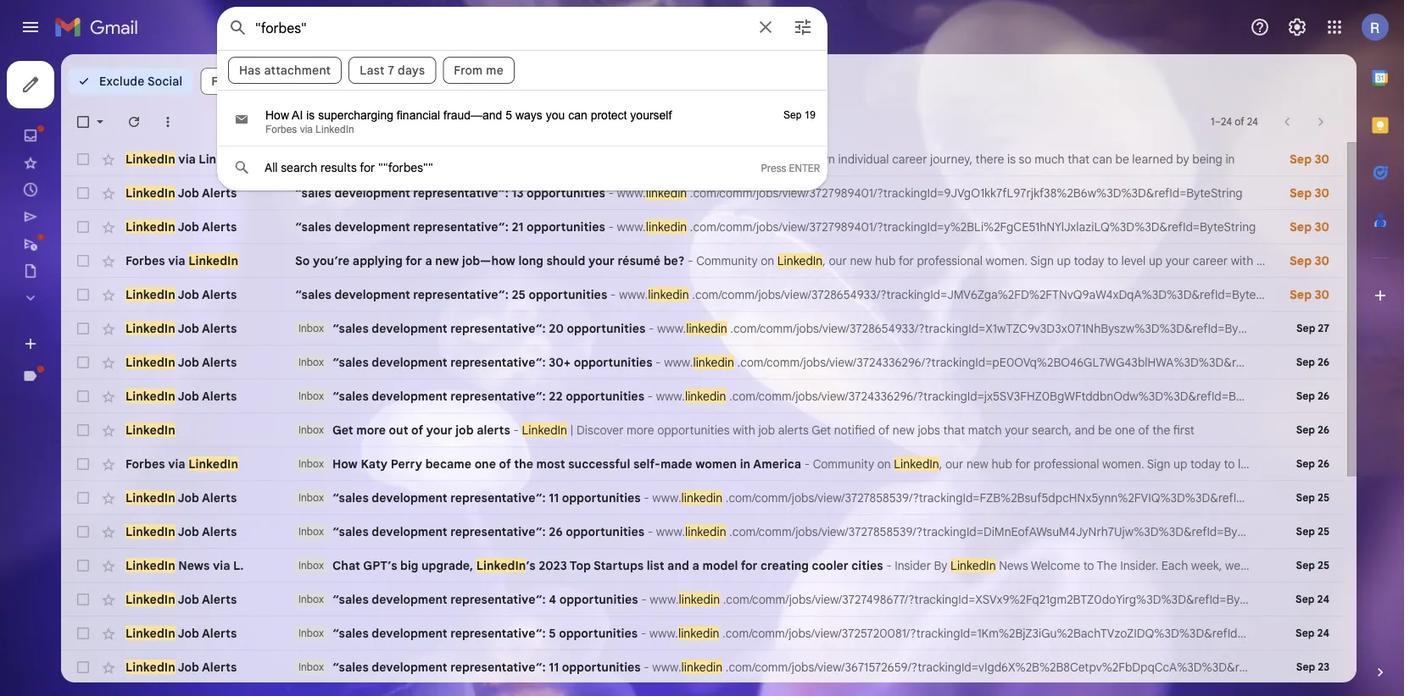 Task type: vqa. For each thing, say whether or not it's contained in the screenshot.
linkedin job alerts
yes



Task type: locate. For each thing, give the bounding box(es) containing it.
of right 1
[[1235, 116, 1244, 128]]

2 vertical spatial sep 25
[[1296, 560, 1330, 573]]

1 vertical spatial forbes via linkedin
[[125, 254, 238, 268]]

has inside the search refinement toolbar list box
[[239, 63, 261, 78]]

from inside popup button
[[211, 74, 240, 89]]

attachment up ai on the top left of the page
[[264, 63, 331, 78]]

12 row from the top
[[61, 516, 1343, 549]]

1 11 from the top
[[549, 491, 559, 506]]

representative": for .com/comm/jobs/view/3727858539/?trackingid=dimneofawsum4jynrh7ujw%3d%3d&refid=bytestring
[[450, 525, 546, 540]]

5 job from the top
[[178, 355, 199, 370]]

.com/comm/jobs/view/3727989401/?trackingid=y%2bli%2fgce51hnyljxlazilq%3d%3d&refid=bytestring
[[690, 220, 1256, 234]]

be left learned
[[1115, 152, 1129, 167]]

www. for .com/comm/jobs/view/3724336296/?trackingid=jx5sv3fhz0bgwftddbnodw%3d%3d&refid=bytestring
[[656, 389, 685, 404]]

0 vertical spatial sep 24
[[1296, 594, 1330, 607]]

7 alerts from the top
[[202, 491, 237, 506]]

inbox inside inbox "sales development representative": 4 opportunities - www. linkedin .com/comm/jobs/view/3727498677/?trackingid=xsvx9%2fq21gm2btz0doyirg%3d%3d&refid=bytestring
[[298, 594, 324, 607]]

attachment inside the search refinement toolbar list box
[[264, 63, 331, 78]]

0 horizontal spatial how
[[265, 109, 289, 122]]

inbox inside inbox "sales development representative": 26 opportunities - www. linkedin .com/comm/jobs/view/3727858539/?trackingid=dimneofawsum4jynrh7ujw%3d%3d&refid=bytestring
[[298, 526, 324, 539]]

attachment for has attachment button
[[415, 74, 481, 89]]

row
[[61, 142, 1343, 176], [61, 176, 1343, 210], [61, 210, 1343, 244], [61, 244, 1372, 278], [61, 278, 1343, 312], [61, 312, 1343, 346], [61, 346, 1343, 380], [61, 380, 1343, 414], [61, 414, 1343, 448], [61, 448, 1404, 482], [61, 482, 1343, 516], [61, 516, 1343, 549], [61, 549, 1404, 583], [61, 583, 1343, 617], [61, 617, 1343, 651], [61, 651, 1343, 685]]

0 horizontal spatial alerts
[[477, 423, 510, 438]]

of
[[1235, 116, 1244, 128], [411, 423, 423, 438], [878, 423, 890, 438], [1138, 423, 1149, 438], [499, 457, 511, 472]]

starred
[[54, 155, 94, 170]]

learned
[[1132, 152, 1173, 167]]

www. for .com/comm/jobs/view/3724336296/?trackingid=pe0ovq%2bo46gl7wg43blhwa%3d%3d&refid=bytestring
[[664, 355, 693, 370]]

9 row from the top
[[61, 414, 1343, 448]]

representative": for .com/comm/jobs/view/3671572659/?trackingid=vigd6x%2b%2b8cetpv%2fbdpqcca%3d%3d&refid=bytestring
[[450, 661, 546, 675]]

0 vertical spatial our
[[829, 254, 847, 268]]

new down the match
[[967, 457, 989, 472]]

sep 26 for , our new hub for professional women. sign up today to  level up your career with netwo
[[1296, 458, 1330, 471]]

so
[[1019, 152, 1032, 167]]

from inside the search refinement toolbar list box
[[454, 63, 483, 78]]

linkedin job alerts for .com/comm/jobs/view/3724336296/?trackingid=pe0ovq%2bo46gl7wg43blhwa%3d%3d&refid=bytestring
[[125, 355, 237, 370]]

supercharging
[[318, 109, 393, 122]]

None search field
[[217, 7, 828, 191]]

4 job from the top
[[178, 321, 199, 336]]

1 alerts from the left
[[477, 423, 510, 438]]

job for .com/comm/jobs/view/3671572659/?trackingid=vigd6x%2b%2b8cetpv%2fbdpqcca%3d%3d&refid=bytestring
[[178, 661, 199, 675]]

our up ".com/comm/jobs/view/3727858539/?trackingid=fzb%2bsuf5dpchnx5ynn%2fviq%3d%3d&refid=bytestring" at right bottom
[[945, 457, 963, 472]]

is right ai on the top left of the page
[[306, 109, 315, 122]]

"sales development representative": 21 opportunities - www. linkedin .com/comm/jobs/view/3727989401/?trackingid=y%2bli%2fgce51hnyljxlazilq%3d%3d&refid=bytestring
[[295, 220, 1256, 234]]

5 alerts from the top
[[202, 355, 237, 370]]

and right search,
[[1075, 423, 1095, 438]]

alerts for .com/comm/jobs/view/3727498677/?trackingid=xsvx9%2fq21gm2btz0doyirg%3d%3d&refid=bytestring
[[202, 593, 237, 608]]

the left first
[[1152, 423, 1170, 438]]

2 sep 30 from the top
[[1290, 186, 1330, 201]]

22
[[549, 389, 563, 404]]

results
[[320, 160, 357, 175]]

drafts link
[[54, 264, 87, 279]]

get left notified
[[812, 423, 831, 438]]

search mail image
[[223, 13, 254, 43]]

protect
[[591, 109, 627, 122]]

has attachment inside the search refinement toolbar list box
[[239, 63, 331, 78]]

self-
[[633, 457, 660, 472]]

from for from me
[[454, 63, 483, 78]]

2 11 from the top
[[549, 661, 559, 675]]

inbox inside navigation
[[54, 128, 86, 143]]

"sales development representative": 25 opportunities - www. linkedin .com/comm/jobs/view/3728654933/?trackingid=jmv6zga%2fd%2ftnvq9aw4xdqa%3d%3d&refid=bytestring sep 30
[[295, 287, 1330, 302]]

.com/comm/jobs/view/3724336296/?trackingid=jx5sv3fhz0bgwftddbnodw%3d%3d&refid=bytestring
[[729, 389, 1285, 404]]

0 horizontal spatial the
[[514, 457, 533, 472]]

11 linkedin job alerts from the top
[[125, 661, 237, 675]]

1 horizontal spatial get
[[812, 423, 831, 438]]

development for .com/comm/jobs/view/3724336296/?trackingid=pe0ovq%2bo46gl7wg43blhwa%3d%3d&refid=bytestring
[[372, 355, 447, 370]]

attachment up 'how ai is supercharging financial fraud—and 5 ways you can protect yourself'
[[415, 74, 481, 89]]

4 alerts from the top
[[202, 321, 237, 336]]

30
[[1315, 152, 1330, 167], [1315, 186, 1330, 201], [1315, 220, 1330, 234], [1315, 254, 1330, 268], [1315, 287, 1330, 302]]

30 for so you're applying for a new job—how long should your résumé be? - community on linkedin , our new hub for professional women. sign up today to  level up your career with networking, exclusive
[[1315, 254, 1330, 268]]

2 job from the top
[[178, 220, 199, 234]]

1 vertical spatial sep 25
[[1296, 526, 1330, 539]]

1 vertical spatial sep 24
[[1296, 628, 1330, 641]]

our
[[829, 254, 847, 268], [945, 457, 963, 472]]

9 alerts from the top
[[202, 593, 237, 608]]

news left l.
[[178, 559, 210, 574]]

0 vertical spatial 11
[[549, 491, 559, 506]]

0 horizontal spatial has attachment
[[239, 63, 331, 78]]

forbes inside 'list box'
[[265, 124, 297, 135]]

path
[[478, 152, 505, 167]]

0 horizontal spatial get
[[332, 423, 353, 438]]

inbox for inbox "sales development representative": 5 opportunities - www. linkedin .com/comm/jobs/view/3725720081/?trackingid=1km%2bjz3igu%2bachtvzozidq%3d%3d&refid=bytestring
[[298, 628, 324, 641]]

inbox "sales development representative": 5 opportunities - www. linkedin .com/comm/jobs/view/3725720081/?trackingid=1km%2bjz3igu%2bachtvzozidq%3d%3d&refid=bytestring
[[298, 627, 1301, 641]]

job up became
[[456, 423, 474, 438]]

www. for .com/comm/jobs/view/3671572659/?trackingid=vigd6x%2b%2b8cetpv%2fbdpqcca%3d%3d&refid=bytestring
[[652, 661, 681, 675]]

0 horizontal spatial more
[[356, 423, 386, 438]]

drafts
[[54, 264, 87, 279]]

26 for .com/comm/jobs/view/3724336296/?trackingid=jx5sv3fhz0bgwftddbnodw%3d%3d&refid=bytestring
[[1318, 390, 1330, 403]]

from down search mail image
[[211, 74, 240, 89]]

representative": for .com/comm/jobs/view/3728654933/?trackingid=x1wtzc9v3d3x071nhbyszw%3d%3d&refid=bytestring
[[450, 321, 546, 336]]

1 vertical spatial ,
[[939, 457, 942, 472]]

main menu image
[[20, 17, 41, 37]]

13 row from the top
[[61, 549, 1404, 583]]

1 horizontal spatial is
[[757, 152, 765, 167]]

a right applying
[[425, 254, 432, 268]]

1 vertical spatial hub
[[992, 457, 1012, 472]]

, down the jobs
[[939, 457, 942, 472]]

10 job from the top
[[178, 627, 199, 641]]

is inside all search results for ""forbes"" 'list box'
[[306, 109, 315, 122]]

career left networking, at right top
[[1193, 254, 1228, 268]]

1 vertical spatial community
[[813, 457, 874, 472]]

1 horizontal spatial ,
[[939, 457, 942, 472]]

0 horizontal spatial women.
[[986, 254, 1028, 268]]

1 30 from the top
[[1315, 152, 1330, 167]]

5 row from the top
[[61, 278, 1343, 312]]

7
[[388, 63, 395, 78]]

1 horizontal spatial news
[[999, 559, 1028, 574]]

1 vertical spatial our
[[945, 457, 963, 472]]

www.
[[617, 186, 646, 201], [617, 220, 646, 234], [619, 287, 648, 302], [657, 321, 686, 336], [664, 355, 693, 370], [656, 389, 685, 404], [652, 491, 681, 506], [656, 525, 685, 540], [650, 593, 679, 608], [649, 627, 678, 641], [652, 661, 681, 675]]

get
[[332, 423, 353, 438], [812, 423, 831, 438]]

has attachment up financial
[[390, 74, 481, 89]]

professional down search,
[[1034, 457, 1099, 472]]

"sales for .com/comm/jobs/view/3727498677/?trackingid=xsvx9%2fq21gm2btz0doyirg%3d%3d&refid=bytestring
[[332, 593, 369, 608]]

linkedin job alerts for .com/comm/jobs/view/3725720081/?trackingid=1km%2bjz3igu%2bachtvzozidq%3d%3d&refid=bytestring
[[125, 627, 237, 641]]

inbox inside inbox how katy perry became one of the most successful self-made women in america - community on linkedin , our new hub for professional women. sign up today to  level up your career with netwo
[[298, 458, 324, 471]]

so you're applying for a new job—how long should your résumé be? - community on linkedin , our new hub for professional women. sign up today to  level up your career with networking, exclusive
[[295, 254, 1372, 268]]

2 sep 24 from the top
[[1296, 628, 1330, 641]]

10 alerts from the top
[[202, 627, 237, 641]]

1 vertical spatial one
[[475, 457, 496, 472]]

alerts left |
[[477, 423, 510, 438]]

inbox inside inbox "sales development representative": 30+ opportunities - www. linkedin .com/comm/jobs/view/3724336296/?trackingid=pe0ovq%2bo46gl7wg43blhwa%3d%3d&refid=bytestring
[[298, 357, 324, 369]]

job for .com/comm/jobs/view/3724336296/?trackingid=jx5sv3fhz0bgwftddbnodw%3d%3d&refid=bytestring
[[178, 389, 199, 404]]

"sales for .com/comm/jobs/view/3727858539/?trackingid=dimneofawsum4jynrh7ujw%3d%3d&refid=bytestring
[[332, 525, 369, 540]]

3 30 from the top
[[1315, 220, 1330, 234]]

opportunities
[[526, 186, 605, 201], [526, 220, 605, 234], [529, 287, 607, 302], [567, 321, 646, 336], [574, 355, 652, 370], [566, 389, 644, 404], [657, 423, 730, 438], [562, 491, 641, 506], [566, 525, 645, 540], [559, 593, 638, 608], [559, 627, 638, 641], [562, 661, 641, 675]]

alerts for .com/comm/jobs/view/3727858539/?trackingid=dimneofawsum4jynrh7ujw%3d%3d&refid=bytestring
[[202, 525, 237, 540]]

2 30 from the top
[[1315, 186, 1330, 201]]

2023
[[539, 559, 567, 574]]

alerts down inbox "sales development representative": 22 opportunities - www. linkedin .com/comm/jobs/view/3724336296/?trackingid=jx5sv3fhz0bgwftddbnodw%3d%3d&refid=bytestring
[[778, 423, 809, 438]]

sign
[[1030, 254, 1054, 268], [1147, 457, 1170, 472]]

of right notified
[[878, 423, 890, 438]]

0 horizontal spatial hub
[[875, 254, 896, 268]]

be right search,
[[1098, 423, 1112, 438]]

development for .com/comm/jobs/view/3727858539/?trackingid=fzb%2bsuf5dpchnx5ynn%2fviq%3d%3d&refid=bytestring
[[372, 491, 447, 506]]

job for .com/comm/jobs/view/3727858539/?trackingid=fzb%2bsuf5dpchnx5ynn%2fviq%3d%3d&refid=bytestring
[[178, 491, 199, 506]]

0 vertical spatial with
[[1231, 254, 1253, 268]]

1 vertical spatial 5
[[549, 627, 556, 641]]

how inside all search results for ""forbes"" 'list box'
[[265, 109, 289, 122]]

None checkbox
[[75, 114, 92, 131], [75, 151, 92, 168], [75, 219, 92, 236], [75, 253, 92, 270], [75, 490, 92, 507], [75, 592, 92, 609], [75, 626, 92, 643], [75, 114, 92, 131], [75, 151, 92, 168], [75, 219, 92, 236], [75, 253, 92, 270], [75, 490, 92, 507], [75, 592, 92, 609], [75, 626, 92, 643]]

inbox inside inbox chat gpt's big upgrade, linkedin 's 2023 top startups list and a model for creating cooler cities - insider by linkedin news welcome to the insider. each week, we're sharing  inspiration for your
[[298, 560, 324, 573]]

sep 24 for .com/comm/jobs/view/3725720081/?trackingid=1km%2bjz3igu%2bachtvzozidq%3d%3d&refid=bytestring
[[1296, 628, 1330, 641]]

more left out
[[356, 423, 386, 438]]

hub up ".com/comm/jobs/view/3727858539/?trackingid=fzb%2bsuf5dpchnx5ynn%2fviq%3d%3d&refid=bytestring" at right bottom
[[992, 457, 1012, 472]]

"sales for .com/comm/jobs/view/3725720081/?trackingid=1km%2bjz3igu%2bachtvzozidq%3d%3d&refid=bytestring
[[332, 627, 369, 641]]

sep
[[783, 109, 802, 121], [1290, 152, 1312, 167], [1290, 186, 1312, 201], [1290, 220, 1312, 234], [1290, 254, 1312, 268], [1290, 287, 1312, 302], [1296, 323, 1315, 335], [1296, 357, 1315, 369], [1296, 390, 1315, 403], [1296, 424, 1315, 437], [1296, 458, 1315, 471], [1296, 492, 1315, 505], [1296, 526, 1315, 539], [1296, 560, 1315, 573], [1296, 594, 1315, 607], [1296, 628, 1315, 641], [1296, 662, 1315, 675]]

upgrade,
[[421, 559, 473, 574]]

hub up the "sales development representative": 25 opportunities - www. linkedin .com/comm/jobs/view/3728654933/?trackingid=jmv6zga%2fd%2ftnvq9aw4xdqa%3d%3d&refid=bytestring sep 30
[[875, 254, 896, 268]]

1 sep 26 from the top
[[1296, 357, 1330, 369]]

30 for "sales development representative": 13 opportunities - www. linkedin .com/comm/jobs/view/3727989401/?trackingid=9jvgo1kk7fl97rjkf38%2b6w%3d%3d&refid=bytestring
[[1315, 186, 1330, 201]]

9 linkedin job alerts from the top
[[125, 593, 237, 608]]

and
[[1075, 423, 1095, 438], [667, 559, 689, 574]]

america
[[753, 457, 801, 472]]

in
[[1226, 152, 1235, 167], [740, 457, 751, 472]]

1 vertical spatial with
[[733, 423, 755, 438]]

2 sep 25 from the top
[[1296, 526, 1330, 539]]

linkedin job alerts
[[125, 186, 237, 201], [125, 220, 237, 234], [125, 287, 237, 302], [125, 321, 237, 336], [125, 355, 237, 370], [125, 389, 237, 404], [125, 491, 237, 506], [125, 525, 237, 540], [125, 593, 237, 608], [125, 627, 237, 641], [125, 661, 237, 675]]

1 horizontal spatial alerts
[[778, 423, 809, 438]]

how left katy
[[332, 457, 358, 472]]

7 linkedin job alerts from the top
[[125, 491, 237, 506]]

1 horizontal spatial and
[[1075, 423, 1095, 438]]

None checkbox
[[75, 185, 92, 202], [75, 287, 92, 304], [75, 321, 92, 337], [75, 354, 92, 371], [75, 388, 92, 405], [75, 422, 92, 439], [75, 456, 92, 473], [75, 524, 92, 541], [75, 558, 92, 575], [75, 660, 92, 677], [75, 185, 92, 202], [75, 287, 92, 304], [75, 321, 92, 337], [75, 354, 92, 371], [75, 388, 92, 405], [75, 422, 92, 439], [75, 456, 92, 473], [75, 524, 92, 541], [75, 558, 92, 575], [75, 660, 92, 677]]

1 horizontal spatial can
[[1093, 152, 1112, 167]]

a left model
[[692, 559, 699, 574]]

2 sep 26 from the top
[[1296, 390, 1330, 403]]

is
[[306, 109, 315, 122], [757, 152, 765, 167], [1007, 152, 1016, 167]]

0 horizontal spatial in
[[740, 457, 751, 472]]

new left the jobs
[[893, 423, 915, 438]]

0 vertical spatial forbes via linkedin
[[265, 124, 354, 135]]

1 news from the left
[[178, 559, 210, 574]]

0 vertical spatial and
[[1075, 423, 1095, 438]]

search refinement toolbar list box
[[218, 50, 827, 90]]

0 horizontal spatial attachment
[[264, 63, 331, 78]]

your
[[323, 152, 349, 167], [449, 152, 475, 167], [588, 254, 615, 268], [1166, 254, 1190, 268], [426, 423, 453, 438], [1005, 423, 1029, 438], [1282, 457, 1306, 472], [1378, 559, 1402, 574]]

6 job from the top
[[178, 389, 199, 404]]

attachment inside button
[[415, 74, 481, 89]]

1 vertical spatial sign
[[1147, 457, 1170, 472]]

2 linkedin job alerts from the top
[[125, 220, 237, 234]]

11 for .com/comm/jobs/view/3671572659/?trackingid=vigd6x%2b%2b8cetpv%2fbdpqcca%3d%3d&refid=bytestring
[[549, 661, 559, 675]]

www. for .com/comm/jobs/view/3727498677/?trackingid=xsvx9%2fq21gm2btz0doyirg%3d%3d&refid=bytestring
[[650, 593, 679, 608]]

5 down 4
[[549, 627, 556, 641]]

5
[[506, 109, 512, 122], [549, 627, 556, 641]]

1 sep 24 from the top
[[1296, 594, 1330, 607]]

1 horizontal spatial has
[[390, 74, 411, 89]]

3 sep 26 from the top
[[1296, 424, 1330, 437]]

1 horizontal spatial today
[[1190, 457, 1221, 472]]

1 horizontal spatial in
[[1226, 152, 1235, 167]]

press
[[761, 162, 786, 175]]

0 horizontal spatial can
[[568, 109, 587, 122]]

get left out
[[332, 423, 353, 438]]

9 job from the top
[[178, 593, 199, 608]]

linkedin for .com/comm/jobs/view/3671572659/?trackingid=vigd6x%2b%2b8cetpv%2fbdpqcca%3d%3d&refid=bytestring
[[681, 661, 723, 675]]

has inside button
[[390, 74, 411, 89]]

from button
[[200, 68, 272, 95]]

hub
[[875, 254, 896, 268], [992, 457, 1012, 472]]

sep 24 up the sep 23
[[1296, 628, 1330, 641]]

linkedin for .com/comm/jobs/view/3724336296/?trackingid=pe0ovq%2bo46gl7wg43blhwa%3d%3d&refid=bytestring
[[693, 355, 734, 370]]

3 alerts from the top
[[202, 287, 237, 302]]

has for the search refinement toolbar list box
[[239, 63, 261, 78]]

2 vertical spatial forbes
[[125, 457, 165, 472]]

that right much
[[1068, 152, 1090, 167]]

inbox chat gpt's big upgrade, linkedin 's 2023 top startups list and a model for creating cooler cities - insider by linkedin news welcome to the insider. each week, we're sharing  inspiration for your 
[[298, 559, 1404, 574]]

we're
[[1225, 559, 1254, 574]]

0 horizontal spatial ,
[[823, 254, 826, 268]]

1 horizontal spatial hub
[[992, 457, 1012, 472]]

from left me at the top left of page
[[454, 63, 483, 78]]

0 vertical spatial a
[[425, 254, 432, 268]]

one right became
[[475, 457, 496, 472]]

26 for , our new hub for professional women. sign up today to  level up your career with netwo
[[1318, 458, 1330, 471]]

sep 24 down inspiration
[[1296, 594, 1330, 607]]

sep 25
[[1296, 492, 1330, 505], [1296, 526, 1330, 539], [1296, 560, 1330, 573]]

inbox inside inbox "sales development representative": 11 opportunities - www. linkedin .com/comm/jobs/view/3671572659/?trackingid=vigd6x%2b%2b8cetpv%2fbdpqcca%3d%3d&refid=bytestring
[[298, 662, 324, 675]]

26 for .com/comm/jobs/view/3724336296/?trackingid=pe0ovq%2bo46gl7wg43blhwa%3d%3d&refid=bytestring
[[1318, 357, 1330, 369]]

1 vertical spatial today
[[1190, 457, 1221, 472]]

1 horizontal spatial community
[[813, 457, 874, 472]]

1 job from the top
[[178, 186, 199, 201]]

with left networking, at right top
[[1231, 254, 1253, 268]]

's
[[526, 559, 536, 574]]

0 vertical spatial to
[[1107, 254, 1118, 268]]

is left so
[[1007, 152, 1016, 167]]

from me
[[454, 63, 504, 78]]

1 horizontal spatial more
[[627, 423, 654, 438]]

professional down the .com/comm/jobs/view/3727989401/?trackingid=y%2bli%2fgce51hnyljxlazilq%3d%3d&refid=bytestring
[[917, 254, 983, 268]]

career left journey,
[[892, 152, 927, 167]]

0 horizontal spatial job
[[456, 423, 474, 438]]

0 horizontal spatial from
[[211, 74, 240, 89]]

the left most
[[514, 457, 533, 472]]

linkedin for .com/comm/jobs/view/3727858539/?trackingid=fzb%2bsuf5dpchnx5ynn%2fviq%3d%3d&refid=bytestring
[[681, 491, 723, 506]]

in right women
[[740, 457, 751, 472]]

of right out
[[411, 423, 423, 438]]

alerts for .com/comm/jobs/view/3727858539/?trackingid=fzb%2bsuf5dpchnx5ynn%2fviq%3d%3d&refid=bytestring
[[202, 491, 237, 506]]

advanced search options image
[[786, 10, 820, 44]]

"sales development representative": 13 opportunities - www. linkedin .com/comm/jobs/view/3727989401/?trackingid=9jvgo1kk7fl97rjkf38%2b6w%3d%3d&refid=bytestring
[[295, 186, 1243, 201]]

8 linkedin job alerts from the top
[[125, 525, 237, 540]]

netwo
[[1373, 457, 1404, 472]]

by
[[1176, 152, 1189, 167]]

model
[[702, 559, 738, 574]]

more
[[356, 423, 386, 438], [627, 423, 654, 438]]

women
[[695, 457, 737, 472]]

career left netwo
[[1309, 457, 1344, 472]]

cooler
[[812, 559, 848, 574]]

that right the jobs
[[943, 423, 965, 438]]

one
[[1115, 423, 1135, 438], [475, 457, 496, 472]]

to
[[1107, 254, 1118, 268], [1224, 457, 1235, 472], [1083, 559, 1094, 574]]

2 alerts from the top
[[202, 220, 237, 234]]

0 vertical spatial on
[[768, 152, 782, 167]]

for right model
[[741, 559, 758, 574]]

representative": for .com/comm/jobs/view/3724336296/?trackingid=pe0ovq%2bo46gl7wg43blhwa%3d%3d&refid=bytestring
[[450, 355, 546, 370]]

community down notified
[[813, 457, 874, 472]]

, up the "sales development representative": 25 opportunities - www. linkedin .com/comm/jobs/view/3728654933/?trackingid=jmv6zga%2fd%2ftnvq9aw4xdqa%3d%3d&refid=bytestring sep 30
[[823, 254, 826, 268]]

1 vertical spatial can
[[1093, 152, 1112, 167]]

0 vertical spatial hub
[[875, 254, 896, 268]]

community right be?
[[696, 254, 758, 268]]

with up women
[[733, 423, 755, 438]]

inbox for inbox "sales development representative": 30+ opportunities - www. linkedin .com/comm/jobs/view/3724336296/?trackingid=pe0ovq%2bo46gl7wg43blhwa%3d%3d&refid=bytestring
[[298, 357, 324, 369]]

0 horizontal spatial 5
[[506, 109, 512, 122]]

1 horizontal spatial career
[[1193, 254, 1228, 268]]

4 linkedin job alerts from the top
[[125, 321, 237, 336]]

and right list
[[667, 559, 689, 574]]

job for .com/comm/jobs/view/3725720081/?trackingid=1km%2bjz3igu%2bachtvzozidq%3d%3d&refid=bytestring
[[178, 627, 199, 641]]

16 row from the top
[[61, 651, 1343, 685]]

you're
[[313, 254, 350, 268]]

sep inside all search results for ""forbes"" 'list box'
[[783, 109, 802, 121]]

.com/comm/jobs/view/3724336296/?trackingid=pe0ovq%2bo46gl7wg43blhwa%3d%3d&refid=bytestring
[[737, 355, 1320, 370]]

4 sep 30 from the top
[[1290, 254, 1330, 268]]

navigation
[[0, 54, 203, 697]]

1 horizontal spatial attachment
[[415, 74, 481, 89]]

how ai is supercharging financial fraud—and 5 ways you can protect yourself
[[265, 109, 672, 122]]

has for has attachment button
[[390, 74, 411, 89]]

2 horizontal spatial to
[[1224, 457, 1235, 472]]

8 alerts from the top
[[202, 525, 237, 540]]

inbox "sales development representative": 26 opportunities - www. linkedin .com/comm/jobs/view/3727858539/?trackingid=dimneofawsum4jynrh7ujw%3d%3d&refid=bytestring
[[298, 525, 1280, 540]]

has down search mail image
[[239, 63, 261, 78]]

1 row from the top
[[61, 142, 1343, 176]]

news down .com/comm/jobs/view/3727858539/?trackingid=dimneofawsum4jynrh7ujw%3d%3d&refid=bytestring
[[999, 559, 1028, 574]]

career
[[892, 152, 927, 167], [1193, 254, 1228, 268], [1309, 457, 1344, 472]]

sep 30 for so you're applying for a new job—how long should your résumé be? - community on linkedin , our new hub for professional women. sign up today to  level up your career with networking, exclusive
[[1290, 254, 1330, 268]]

1 vertical spatial and
[[667, 559, 689, 574]]

1 job from the left
[[456, 423, 474, 438]]

more up self-
[[627, 423, 654, 438]]

.com/comm/jobs/view/3728654933/?trackingid=jmv6zga%2fd%2ftnvq9aw4xdqa%3d%3d&refid=bytestring
[[692, 287, 1288, 302]]

sep 23
[[1296, 662, 1330, 675]]

11 down 4
[[549, 661, 559, 675]]

0 vertical spatial professional
[[917, 254, 983, 268]]

www. for .com/comm/jobs/view/3727858539/?trackingid=fzb%2bsuf5dpchnx5ynn%2fviq%3d%3d&refid=bytestring
[[652, 491, 681, 506]]

forbes for 13th row from the bottom
[[125, 254, 165, 268]]

0 horizontal spatial career
[[892, 152, 927, 167]]

has right last
[[390, 74, 411, 89]]

5 left the ways
[[506, 109, 512, 122]]

with left netwo
[[1347, 457, 1370, 472]]

attachment
[[264, 63, 331, 78], [415, 74, 481, 89]]

can inside all search results for ""forbes"" 'list box'
[[568, 109, 587, 122]]

1 vertical spatial forbes
[[125, 254, 165, 268]]

sep 19
[[783, 109, 816, 121]]

job
[[178, 186, 199, 201], [178, 220, 199, 234], [178, 287, 199, 302], [178, 321, 199, 336], [178, 355, 199, 370], [178, 389, 199, 404], [178, 491, 199, 506], [178, 525, 199, 540], [178, 593, 199, 608], [178, 627, 199, 641], [178, 661, 199, 675]]

has attachment
[[239, 63, 331, 78], [390, 74, 481, 89]]

0 horizontal spatial level
[[1121, 254, 1146, 268]]

inbox inside inbox get more out of your job alerts - linkedin | discover more opportunities with job alerts get notified of new  jobs that match your search, and be one of the first
[[298, 424, 324, 437]]

0 horizontal spatial news
[[178, 559, 210, 574]]

10 linkedin job alerts from the top
[[125, 627, 237, 641]]

for right results
[[360, 160, 375, 175]]

one left first
[[1115, 423, 1135, 438]]

development for .com/comm/jobs/view/3727858539/?trackingid=dimneofawsum4jynrh7ujw%3d%3d&refid=bytestring
[[372, 525, 447, 540]]

sep 25 for .com/comm/jobs/view/3727858539/?trackingid=dimneofawsum4jynrh7ujw%3d%3d&refid=bytestring
[[1296, 526, 1330, 539]]

1 vertical spatial to
[[1224, 457, 1235, 472]]

support image
[[1250, 17, 1270, 37]]

0 horizontal spatial is
[[306, 109, 315, 122]]

inbox inside inbox "sales development representative": 5 opportunities - www. linkedin .com/comm/jobs/view/3725720081/?trackingid=1km%2bjz3igu%2bachtvzozidq%3d%3d&refid=bytestring
[[298, 628, 324, 641]]

.com/comm/jobs/view/3725720081/?trackingid=1km%2bjz3igu%2bachtvzozidq%3d%3d&refid=bytestring
[[723, 627, 1301, 641]]

6 alerts from the top
[[202, 389, 237, 404]]

inbox for inbox "sales development representative": 26 opportunities - www. linkedin .com/comm/jobs/view/3727858539/?trackingid=dimneofawsum4jynrh7ujw%3d%3d&refid=bytestring
[[298, 526, 324, 539]]

job up the america
[[758, 423, 775, 438]]

inbox inside inbox "sales development representative": 22 opportunities - www. linkedin .com/comm/jobs/view/3724336296/?trackingid=jx5sv3fhz0bgwftddbnodw%3d%3d&refid=bytestring
[[298, 390, 324, 403]]

clear search image
[[749, 10, 783, 44]]

3 sep 30 from the top
[[1290, 220, 1330, 234]]

linkedin for .com/comm/jobs/view/3727858539/?trackingid=dimneofawsum4jynrh7ujw%3d%3d&refid=bytestring
[[685, 525, 726, 540]]

0 vertical spatial women.
[[986, 254, 1028, 268]]

11 for .com/comm/jobs/view/3727858539/?trackingid=fzb%2bsuf5dpchnx5ynn%2fviq%3d%3d&refid=bytestring
[[549, 491, 559, 506]]

via inside all search results for ""forbes"" 'list box'
[[300, 124, 313, 135]]

has attachment for the search refinement toolbar list box
[[239, 63, 331, 78]]

gmail image
[[54, 10, 147, 44]]

20
[[549, 321, 564, 336]]

4 sep 26 from the top
[[1296, 458, 1330, 471]]

networking,
[[1257, 254, 1320, 268]]

0 vertical spatial that
[[1068, 152, 1090, 167]]

news
[[178, 559, 210, 574], [999, 559, 1028, 574]]

jobs
[[918, 423, 940, 438]]

1 horizontal spatial from
[[454, 63, 483, 78]]

journey,
[[930, 152, 973, 167]]

1 horizontal spatial 5
[[549, 627, 556, 641]]

1 sep 25 from the top
[[1296, 492, 1330, 505]]

5 linkedin job alerts from the top
[[125, 355, 237, 370]]

new left the job—how
[[435, 254, 459, 268]]

is right the everyone
[[757, 152, 765, 167]]

5 inside row
[[549, 627, 556, 641]]

everyone
[[704, 152, 754, 167]]

11 alerts from the top
[[202, 661, 237, 675]]

0 vertical spatial sep 25
[[1296, 492, 1330, 505]]

by
[[934, 559, 948, 574]]

how left ai on the top left of the page
[[265, 109, 289, 122]]

11
[[549, 491, 559, 506], [549, 661, 559, 675]]

has attachment inside button
[[390, 74, 481, 89]]

forbes for 10th row
[[125, 457, 165, 472]]

11 down most
[[549, 491, 559, 506]]

welcome
[[1031, 559, 1080, 574]]

8 job from the top
[[178, 525, 199, 540]]

inbox inside inbox "sales development representative": 11 opportunities - www. linkedin .com/comm/jobs/view/3727858539/?trackingid=fzb%2bsuf5dpchnx5ynn%2fviq%3d%3d&refid=bytestring
[[298, 492, 324, 505]]

on
[[768, 152, 782, 167], [761, 254, 774, 268], [877, 457, 891, 472]]

social
[[147, 74, 183, 89]]

job for .com/comm/jobs/view/3727858539/?trackingid=dimneofawsum4jynrh7ujw%3d%3d&refid=bytestring
[[178, 525, 199, 540]]

has attachment up ai on the top left of the page
[[239, 63, 331, 78]]

4 30 from the top
[[1315, 254, 1330, 268]]

alerts for .com/comm/jobs/view/3728654933/?trackingid=x1wtzc9v3d3x071nhbyszw%3d%3d&refid=bytestring
[[202, 321, 237, 336]]

2 vertical spatial to
[[1083, 559, 1094, 574]]

0 horizontal spatial community
[[696, 254, 758, 268]]

1 horizontal spatial that
[[1068, 152, 1090, 167]]

successful
[[568, 457, 630, 472]]

1 vertical spatial 11
[[549, 661, 559, 675]]

6 linkedin job alerts from the top
[[125, 389, 237, 404]]

forbes via linkedin
[[265, 124, 354, 135], [125, 254, 238, 268], [125, 457, 238, 472]]

individual
[[838, 152, 889, 167]]

"sales for .com/comm/jobs/view/3724336296/?trackingid=jx5sv3fhz0bgwftddbnodw%3d%3d&refid=bytestring
[[332, 389, 369, 404]]

0 horizontal spatial be
[[1098, 423, 1112, 438]]

can right you
[[568, 109, 587, 122]]

1 more from the left
[[356, 423, 386, 438]]

inbox
[[54, 128, 86, 143], [298, 323, 324, 335], [298, 357, 324, 369], [298, 390, 324, 403], [298, 424, 324, 437], [298, 458, 324, 471], [298, 492, 324, 505], [298, 526, 324, 539], [298, 560, 324, 573], [298, 594, 324, 607], [298, 628, 324, 641], [298, 662, 324, 675]]

11 job from the top
[[178, 661, 199, 675]]

sent link
[[54, 209, 79, 224]]

0 vertical spatial how
[[265, 109, 289, 122]]

2 vertical spatial with
[[1347, 457, 1370, 472]]

inbox "sales development representative": 22 opportunities - www. linkedin .com/comm/jobs/view/3724336296/?trackingid=jx5sv3fhz0bgwftddbnodw%3d%3d&refid=bytestring
[[298, 389, 1285, 404]]

0 vertical spatial one
[[1115, 423, 1135, 438]]

0 horizontal spatial with
[[733, 423, 755, 438]]

cities
[[851, 559, 883, 574]]

7 job from the top
[[178, 491, 199, 506]]

in right being
[[1226, 152, 1235, 167]]

1 horizontal spatial level
[[1238, 457, 1262, 472]]

6 row from the top
[[61, 312, 1343, 346]]

our up the "sales development representative": 25 opportunities - www. linkedin .com/comm/jobs/view/3728654933/?trackingid=jmv6zga%2fd%2ftnvq9aw4xdqa%3d%3d&refid=bytestring sep 30
[[829, 254, 847, 268]]

tab list
[[1357, 54, 1404, 636]]

0 horizontal spatial that
[[943, 423, 965, 438]]

0 horizontal spatial has
[[239, 63, 261, 78]]

can left learned
[[1093, 152, 1112, 167]]

inbox inside inbox "sales development representative": 20 opportunities - www. linkedin .com/comm/jobs/view/3728654933/?trackingid=x1wtzc9v3d3x071nhbyszw%3d%3d&refid=bytestring
[[298, 323, 324, 335]]



Task type: describe. For each thing, give the bounding box(es) containing it.
23
[[1318, 662, 1330, 675]]

résumé
[[618, 254, 661, 268]]

inbox for inbox "sales development representative": 20 opportunities - www. linkedin .com/comm/jobs/view/3728654933/?trackingid=x1wtzc9v3d3x071nhbyszw%3d%3d&refid=bytestring
[[298, 323, 324, 335]]

2 horizontal spatial career
[[1309, 457, 1344, 472]]

last 7 days
[[360, 63, 425, 78]]

week,
[[1191, 559, 1222, 574]]

linkedin job alerts for .com/comm/jobs/view/3724336296/?trackingid=jx5sv3fhz0bgwftddbnodw%3d%3d&refid=bytestring
[[125, 389, 237, 404]]

1 horizontal spatial a
[[692, 559, 699, 574]]

job for .com/comm/jobs/view/3724336296/?trackingid=pe0ovq%2bo46gl7wg43blhwa%3d%3d&refid=bytestring
[[178, 355, 199, 370]]

exclude
[[99, 74, 145, 89]]

sep 30 for "sales development representative": 13 opportunities - www. linkedin .com/comm/jobs/view/3727989401/?trackingid=9jvgo1kk7fl97rjkf38%2b6w%3d%3d&refid=bytestring
[[1290, 186, 1330, 201]]

me
[[486, 63, 504, 78]]

starred link
[[54, 155, 94, 170]]

top
[[570, 559, 591, 574]]

0 horizontal spatial one
[[475, 457, 496, 472]]

alerts for .com/comm/jobs/view/3671572659/?trackingid=vigd6x%2b%2b8cetpv%2fbdpqcca%3d%3d&refid=bytestring
[[202, 661, 237, 675]]

first
[[1173, 423, 1194, 438]]

5 inside all search results for ""forbes"" 'list box'
[[506, 109, 512, 122]]

none search field containing has attachment
[[217, 7, 828, 191]]

1 vertical spatial women.
[[1102, 457, 1144, 472]]

find
[[295, 152, 320, 167]]

"sales for .com/comm/jobs/view/3727858539/?trackingid=fzb%2bsuf5dpchnx5ynn%2fviq%3d%3d&refid=bytestring
[[332, 491, 369, 506]]

1 horizontal spatial one
[[1115, 423, 1135, 438]]

inbox for inbox get more out of your job alerts - linkedin | discover more opportunities with job alerts get notified of new  jobs that match your search, and be one of the first
[[298, 424, 324, 437]]

inbox "sales development representative": 4 opportunities - www. linkedin .com/comm/jobs/view/3727498677/?trackingid=xsvx9%2fq21gm2btz0doyirg%3d%3d&refid=bytestring
[[298, 593, 1283, 608]]

alerts for .com/comm/jobs/view/3724336296/?trackingid=pe0ovq%2bo46gl7wg43blhwa%3d%3d&refid=bytestring
[[202, 355, 237, 370]]

of left most
[[499, 457, 511, 472]]

search,
[[1032, 423, 1072, 438]]

forward
[[508, 152, 553, 167]]

exclusive
[[1323, 254, 1372, 268]]

2 horizontal spatial with
[[1347, 457, 1370, 472]]

www. for .com/comm/jobs/view/3728654933/?trackingid=x1wtzc9v3d3x071nhbyszw%3d%3d&refid=bytestring
[[657, 321, 686, 336]]

is for ai
[[306, 109, 315, 122]]

0 vertical spatial in
[[1226, 152, 1235, 167]]

1 vertical spatial on
[[761, 254, 774, 268]]

sep 24 for .com/comm/jobs/view/3727498677/?trackingid=xsvx9%2fq21gm2btz0doyirg%3d%3d&refid=bytestring
[[1296, 594, 1330, 607]]

representative": for .com/comm/jobs/view/3724336296/?trackingid=jx5sv3fhz0bgwftddbnodw%3d%3d&refid=bytestring
[[450, 389, 546, 404]]

3 linkedin job alerts from the top
[[125, 287, 237, 302]]

.com/comm/jobs/view/3671572659/?trackingid=vigd6x%2b%2b8cetpv%2fbdpqcca%3d%3d&refid=bytestring
[[726, 661, 1323, 675]]

inbox for inbox "sales development representative": 22 opportunities - www. linkedin .com/comm/jobs/view/3724336296/?trackingid=jx5sv3fhz0bgwftddbnodw%3d%3d&refid=bytestring
[[298, 390, 324, 403]]

development for .com/comm/jobs/view/3671572659/?trackingid=vigd6x%2b%2b8cetpv%2fbdpqcca%3d%3d&refid=bytestring
[[372, 661, 447, 675]]

enter
[[789, 162, 820, 175]]

0 horizontal spatial to
[[1083, 559, 1094, 574]]

development for .com/comm/jobs/view/3728654933/?trackingid=x1wtzc9v3d3x071nhbyszw%3d%3d&refid=bytestring
[[372, 321, 447, 336]]

1
[[1211, 116, 1215, 128]]

fraud—and
[[444, 109, 502, 122]]

1 horizontal spatial to
[[1107, 254, 1118, 268]]

2 get from the left
[[812, 423, 831, 438]]

2 row from the top
[[61, 176, 1343, 210]]

sep 30 for "sales development representative": 21 opportunities - www. linkedin .com/comm/jobs/view/3727989401/?trackingid=y%2bli%2fgce51hnyljxlazilq%3d%3d&refid=bytestring
[[1290, 220, 1330, 234]]

katy
[[361, 457, 388, 472]]

for down the .com/comm/jobs/view/3727989401/?trackingid=y%2bli%2fgce51hnyljxlazilq%3d%3d&refid=bytestring
[[899, 254, 914, 268]]

scheduled link
[[54, 237, 116, 251]]

1 vertical spatial professional
[[1034, 457, 1099, 472]]

you
[[546, 109, 565, 122]]

"sales for .com/comm/jobs/view/3728654933/?trackingid=x1wtzc9v3d3x071nhbyszw%3d%3d&refid=bytestring
[[332, 321, 369, 336]]

became
[[425, 457, 471, 472]]

more image
[[159, 114, 176, 131]]

of left first
[[1138, 423, 1149, 438]]

1 horizontal spatial with
[[1231, 254, 1253, 268]]

representative": for .com/comm/jobs/view/3727858539/?trackingid=fzb%2bsuf5dpchnx5ynn%2fviq%3d%3d&refid=bytestring
[[450, 491, 546, 506]]

0 horizontal spatial and
[[667, 559, 689, 574]]

"sales for .com/comm/jobs/view/3724336296/?trackingid=pe0ovq%2bo46gl7wg43blhwa%3d%3d&refid=bytestring
[[332, 355, 369, 370]]

snoozed
[[54, 182, 101, 197]]

1 sep 30 from the top
[[1290, 152, 1330, 167]]

ways
[[515, 109, 543, 122]]

startups
[[594, 559, 644, 574]]

job for .com/comm/jobs/view/3727498677/?trackingid=xsvx9%2fq21gm2btz0doyirg%3d%3d&refid=bytestring
[[178, 593, 199, 608]]

attachment for the search refinement toolbar list box
[[264, 63, 331, 78]]

l.
[[233, 559, 244, 574]]

though everyone is on their own individual career journey,  there is so much that can be learned by being in
[[657, 152, 1235, 167]]

.com/comm/jobs/view/3727858539/?trackingid=fzb%2bsuf5dpchnx5ynn%2fviq%3d%3d&refid=bytestring
[[726, 491, 1307, 506]]

1 vertical spatial career
[[1193, 254, 1228, 268]]

1 vertical spatial that
[[943, 423, 965, 438]]

15 row from the top
[[61, 617, 1343, 651]]

for right inspiration
[[1359, 559, 1375, 574]]

0 horizontal spatial professional
[[917, 254, 983, 268]]

www. for .com/comm/jobs/view/3725720081/?trackingid=1km%2bjz3igu%2bachtvzozidq%3d%3d&refid=bytestring
[[649, 627, 678, 641]]

development for .com/comm/jobs/view/3727498677/?trackingid=xsvx9%2fq21gm2btz0doyirg%3d%3d&refid=bytestring
[[372, 593, 447, 608]]

how inside row
[[332, 457, 358, 472]]

0 vertical spatial level
[[1121, 254, 1146, 268]]

out
[[389, 423, 408, 438]]

exclude social button
[[68, 68, 194, 95]]

2 job from the left
[[758, 423, 775, 438]]

inbox get more out of your job alerts - linkedin | discover more opportunities with job alerts get notified of new  jobs that match your search, and be one of the first
[[298, 423, 1194, 438]]

linkedin for .com/comm/jobs/view/3724336296/?trackingid=jx5sv3fhz0bgwftddbnodw%3d%3d&refid=bytestring
[[685, 389, 726, 404]]

inbox for inbox
[[54, 128, 86, 143]]

sep 26 for .com/comm/jobs/view/3724336296/?trackingid=jx5sv3fhz0bgwftddbnodw%3d%3d&refid=bytestring
[[1296, 390, 1330, 403]]

2 horizontal spatial is
[[1007, 152, 1016, 167]]

navigation containing inbox
[[0, 54, 203, 697]]

1 vertical spatial in
[[740, 457, 751, 472]]

0 horizontal spatial a
[[425, 254, 432, 268]]

linkedin job alerts for .com/comm/jobs/view/3671572659/?trackingid=vigd6x%2b%2b8cetpv%2fbdpqcca%3d%3d&refid=bytestring
[[125, 661, 237, 675]]

0 vertical spatial ,
[[823, 254, 826, 268]]

days
[[398, 63, 425, 78]]

inbox for inbox "sales development representative": 11 opportunities - www. linkedin .com/comm/jobs/view/3671572659/?trackingid=vigd6x%2b%2b8cetpv%2fbdpqcca%3d%3d&refid=bytestring
[[298, 662, 324, 675]]

linkedin news via l.
[[125, 559, 244, 574]]

sent
[[54, 209, 79, 224]]

linkedin for .com/comm/jobs/view/3727498677/?trackingid=xsvx9%2fq21gm2btz0doyirg%3d%3d&refid=bytestring
[[679, 593, 720, 608]]

2 more from the left
[[627, 423, 654, 438]]

applying
[[353, 254, 403, 268]]

1 horizontal spatial our
[[945, 457, 963, 472]]

refresh image
[[125, 114, 142, 131]]

development for .com/comm/jobs/view/3724336296/?trackingid=jx5sv3fhz0bgwftddbnodw%3d%3d&refid=bytestring
[[372, 389, 447, 404]]

has attachment for has attachment button
[[390, 74, 481, 89]]

alerts for .com/comm/jobs/view/3725720081/?trackingid=1km%2bjz3igu%2bachtvzozidq%3d%3d&refid=bytestring
[[202, 627, 237, 641]]

5 30 from the top
[[1315, 287, 1330, 302]]

1 24 of 24
[[1211, 116, 1258, 128]]

has attachment button
[[379, 68, 492, 95]]

"sales for .com/comm/jobs/view/3671572659/?trackingid=vigd6x%2b%2b8cetpv%2fbdpqcca%3d%3d&refid=bytestring
[[332, 661, 369, 675]]

linkedin job alerts for .com/comm/jobs/view/3727498677/?trackingid=xsvx9%2fq21gm2btz0doyirg%3d%3d&refid=bytestring
[[125, 593, 237, 608]]

representative": for .com/comm/jobs/view/3725720081/?trackingid=1km%2bjz3igu%2bachtvzozidq%3d%3d&refid=bytestring
[[450, 627, 546, 641]]

inbox "sales development representative": 11 opportunities - www. linkedin .com/comm/jobs/view/3671572659/?trackingid=vigd6x%2b%2b8cetpv%2fbdpqcca%3d%3d&refid=bytestring
[[298, 661, 1323, 675]]

notified
[[834, 423, 875, 438]]

1 vertical spatial the
[[514, 457, 533, 472]]

10 row from the top
[[61, 448, 1404, 482]]

inbox for inbox "sales development representative": 11 opportunities - www. linkedin .com/comm/jobs/view/3727858539/?trackingid=fzb%2bsuf5dpchnx5ynn%2fviq%3d%3d&refid=bytestring
[[298, 492, 324, 505]]

linkedin inside all search results for ""forbes"" 'list box'
[[316, 124, 354, 135]]

search
[[281, 160, 317, 175]]

snoozed link
[[54, 182, 101, 197]]

discover
[[577, 423, 624, 438]]

sep 27
[[1296, 323, 1330, 335]]

www. for .com/comm/jobs/view/3727858539/?trackingid=dimneofawsum4jynrh7ujw%3d%3d&refid=bytestring
[[656, 525, 685, 540]]

new up the "sales development representative": 25 opportunities - www. linkedin .com/comm/jobs/view/3728654933/?trackingid=jmv6zga%2fd%2ftnvq9aw4xdqa%3d%3d&refid=bytestring sep 30
[[850, 254, 872, 268]]

for right applying
[[405, 254, 422, 268]]

1 vertical spatial level
[[1238, 457, 1262, 472]]

0 vertical spatial community
[[696, 254, 758, 268]]

linkedin job alerts for .com/comm/jobs/view/3727858539/?trackingid=fzb%2bsuf5dpchnx5ynn%2fviq%3d%3d&refid=bytestring
[[125, 491, 237, 506]]

their
[[785, 152, 810, 167]]

1 alerts from the top
[[202, 186, 237, 201]]

inbox "sales development representative": 30+ opportunities - www. linkedin .com/comm/jobs/view/3724336296/?trackingid=pe0ovq%2bo46gl7wg43blhwa%3d%3d&refid=bytestring
[[298, 355, 1320, 370]]

3 row from the top
[[61, 210, 1343, 244]]

1 horizontal spatial be
[[1115, 152, 1129, 167]]

inbox link
[[54, 128, 86, 143]]

how ai is supercharging financial fraud—and 5 ways you can protect yourself element
[[265, 109, 761, 122]]

linkedin inside navigation
[[54, 369, 104, 384]]

2 vertical spatial on
[[877, 457, 891, 472]]

development for .com/comm/jobs/view/3725720081/?trackingid=1km%2bjz3igu%2bachtvzozidq%3d%3d&refid=bytestring
[[372, 627, 447, 641]]

inbox for inbox chat gpt's big upgrade, linkedin 's 2023 top startups list and a model for creating cooler cities - insider by linkedin news welcome to the insider. each week, we're sharing  inspiration for your 
[[298, 560, 324, 573]]

3 job from the top
[[178, 287, 199, 302]]

13
[[512, 186, 523, 201]]

for inside 'list box'
[[360, 160, 375, 175]]

find your community, find your path forward
[[295, 152, 553, 167]]

is for everyone
[[757, 152, 765, 167]]

all search results for ""forbes""
[[265, 160, 433, 175]]

sep 25 for .com/comm/jobs/view/3727858539/?trackingid=fzb%2bsuf5dpchnx5ynn%2fviq%3d%3d&refid=bytestring
[[1296, 492, 1330, 505]]

2 alerts from the left
[[778, 423, 809, 438]]

4 row from the top
[[61, 244, 1372, 278]]

forbes via linkedin inside all search results for ""forbes"" 'list box'
[[265, 124, 354, 135]]

most
[[536, 457, 565, 472]]

30 for "sales development representative": 21 opportunities - www. linkedin .com/comm/jobs/view/3727989401/?trackingid=y%2bli%2fgce51hnyljxlazilq%3d%3d&refid=bytestring
[[1315, 220, 1330, 234]]

14 row from the top
[[61, 583, 1343, 617]]

settings image
[[1287, 17, 1307, 37]]

.com/comm/jobs/view/3727498677/?trackingid=xsvx9%2fq21gm2btz0doyirg%3d%3d&refid=bytestring
[[723, 593, 1283, 608]]

made
[[660, 457, 692, 472]]

ai
[[292, 109, 303, 122]]

exclude social
[[99, 74, 183, 89]]

1 get from the left
[[332, 423, 353, 438]]

11 row from the top
[[61, 482, 1343, 516]]

0 horizontal spatial today
[[1074, 254, 1104, 268]]

inbox how katy perry became one of the most successful self-made women in america - community on linkedin , our new hub for professional women. sign up today to  level up your career with netwo
[[298, 457, 1404, 472]]

linkedin job alerts for .com/comm/jobs/view/3727858539/?trackingid=dimneofawsum4jynrh7ujw%3d%3d&refid=bytestring
[[125, 525, 237, 540]]

big
[[400, 559, 418, 574]]

2 vertical spatial forbes via linkedin
[[125, 457, 238, 472]]

2 news from the left
[[999, 559, 1028, 574]]

linkedin job alerts for .com/comm/jobs/view/3728654933/?trackingid=x1wtzc9v3d3x071nhbyszw%3d%3d&refid=bytestring
[[125, 321, 237, 336]]

list
[[647, 559, 664, 574]]

there
[[976, 152, 1004, 167]]

inbox for inbox "sales development representative": 4 opportunities - www. linkedin .com/comm/jobs/view/3727498677/?trackingid=xsvx9%2fq21gm2btz0doyirg%3d%3d&refid=bytestring
[[298, 594, 324, 607]]

job for .com/comm/jobs/view/3728654933/?trackingid=x1wtzc9v3d3x071nhbyszw%3d%3d&refid=bytestring
[[178, 321, 199, 336]]

inbox "sales development representative": 11 opportunities - www. linkedin .com/comm/jobs/view/3727858539/?trackingid=fzb%2bsuf5dpchnx5ynn%2fviq%3d%3d&refid=bytestring
[[298, 491, 1307, 506]]

21
[[512, 220, 523, 234]]

each
[[1162, 559, 1188, 574]]

0 horizontal spatial our
[[829, 254, 847, 268]]

financial
[[397, 109, 440, 122]]

sharing
[[1257, 559, 1297, 574]]

community,
[[352, 152, 420, 167]]

linkedin for .com/comm/jobs/view/3728654933/?trackingid=x1wtzc9v3d3x071nhbyszw%3d%3d&refid=bytestring
[[686, 321, 727, 336]]

sep 19, 2023, 7:58 am element
[[783, 109, 816, 121]]

linkedin via linked.
[[125, 152, 241, 167]]

representative": for .com/comm/jobs/view/3727498677/?trackingid=xsvx9%2fq21gm2btz0doyirg%3d%3d&refid=bytestring
[[450, 593, 546, 608]]

own
[[813, 152, 835, 167]]

8 row from the top
[[61, 380, 1343, 414]]

1 vertical spatial be
[[1098, 423, 1112, 438]]

1 horizontal spatial the
[[1152, 423, 1170, 438]]

insider.
[[1120, 559, 1158, 574]]

3 sep 25 from the top
[[1296, 560, 1330, 573]]

linked.
[[199, 152, 241, 167]]

.com/comm/jobs/view/3728654933/?trackingid=x1wtzc9v3d3x071nhbyszw%3d%3d&refid=bytestring
[[730, 321, 1281, 336]]

from for from
[[211, 74, 240, 89]]

all
[[265, 160, 278, 175]]

0 horizontal spatial sign
[[1030, 254, 1054, 268]]

Search mail text field
[[255, 20, 745, 36]]

sep 26 for .com/comm/jobs/view/3724336296/?trackingid=pe0ovq%2bo46gl7wg43blhwa%3d%3d&refid=bytestring
[[1296, 357, 1330, 369]]

linkedin for .com/comm/jobs/view/3725720081/?trackingid=1km%2bjz3igu%2bachtvzozidq%3d%3d&refid=bytestring
[[678, 627, 719, 641]]

inbox "sales development representative": 20 opportunities - www. linkedin .com/comm/jobs/view/3728654933/?trackingid=x1wtzc9v3d3x071nhbyszw%3d%3d&refid=bytestring
[[298, 321, 1281, 336]]

.com/comm/jobs/view/3727858539/?trackingid=dimneofawsum4jynrh7ujw%3d%3d&refid=bytestring
[[729, 525, 1280, 540]]

all search results for ""forbes"" list box
[[218, 97, 827, 177]]

for up ".com/comm/jobs/view/3727858539/?trackingid=fzb%2bsuf5dpchnx5ynn%2fviq%3d%3d&refid=bytestring" at right bottom
[[1015, 457, 1031, 472]]

alerts for .com/comm/jobs/view/3724336296/?trackingid=jx5sv3fhz0bgwftddbnodw%3d%3d&refid=bytestring
[[202, 389, 237, 404]]

7 row from the top
[[61, 346, 1343, 380]]

inbox for inbox how katy perry became one of the most successful self-made women in america - community on linkedin , our new hub for professional women. sign up today to  level up your career with netwo
[[298, 458, 324, 471]]

1 linkedin job alerts from the top
[[125, 186, 237, 201]]



